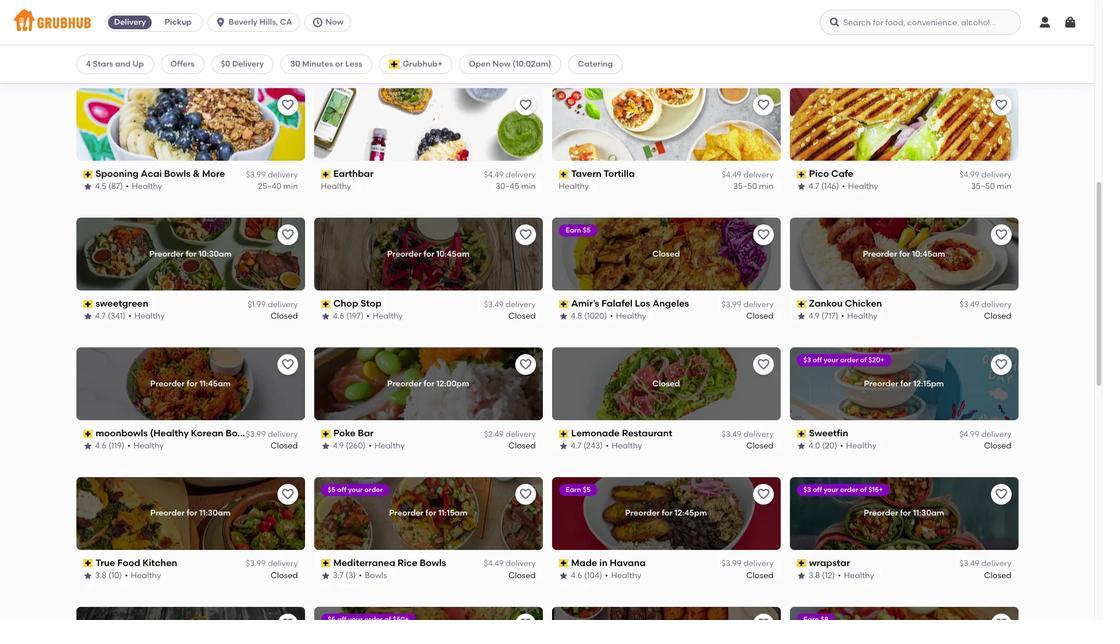 Task type: vqa. For each thing, say whether or not it's contained in the screenshot.


Task type: locate. For each thing, give the bounding box(es) containing it.
acai
[[141, 169, 162, 180]]

3.8 (12)
[[809, 571, 835, 581]]

kitchen right food
[[143, 558, 177, 569]]

for for made in havana
[[662, 509, 673, 519]]

4.3 for 4.3 (255)
[[571, 52, 582, 62]]

• down stop
[[367, 311, 370, 321]]

1 vertical spatial $4.99 delivery
[[960, 430, 1012, 439]]

0 horizontal spatial 35–50 min
[[734, 182, 774, 191]]

star icon image left 4.7 (146)
[[797, 182, 806, 191]]

closed for sweetfin
[[984, 441, 1012, 451]]

4.1 (30)
[[95, 52, 122, 62]]

1 vertical spatial delivery
[[232, 59, 264, 69]]

• healthy for made
[[605, 571, 641, 581]]

of left $15+
[[860, 486, 867, 494]]

healthy down greenleaf kitchen and cocktails
[[131, 52, 161, 62]]

2 earn from the top
[[566, 486, 581, 494]]

4.0 (20)
[[809, 441, 837, 451]]

0 horizontal spatial delivery
[[114, 17, 146, 27]]

subscription pass image left made
[[559, 560, 569, 568]]

2 preorder for 10:45am from the left
[[863, 249, 945, 259]]

subscription pass image left the zankou
[[797, 300, 807, 308]]

-
[[400, 39, 404, 50], [254, 428, 258, 439]]

off
[[813, 356, 822, 364], [337, 486, 346, 494], [813, 486, 822, 494]]

• healthy down sweetgreen
[[128, 311, 165, 321]]

restaurant
[[622, 428, 672, 439]]

bar
[[518, 39, 534, 50], [358, 428, 374, 439]]

- left 3rd
[[254, 428, 258, 439]]

order left $20+
[[840, 356, 859, 364]]

1 vertical spatial 4.9
[[333, 441, 344, 451]]

up
[[133, 59, 144, 69]]

• down falafel
[[610, 311, 613, 321]]

$3.49
[[722, 40, 742, 50], [484, 300, 504, 310], [960, 300, 980, 310], [722, 430, 742, 439], [960, 559, 980, 569]]

0 horizontal spatial now
[[326, 17, 344, 27]]

subscription pass image left moonbowls
[[83, 430, 93, 438]]

subscription pass image for amir's falafel los angeles
[[559, 300, 569, 308]]

4.9 (260)
[[333, 441, 366, 451]]

• healthy down winston's
[[364, 52, 400, 62]]

less
[[345, 59, 362, 69]]

35–50 for tavern tortilla
[[734, 182, 757, 191]]

1 horizontal spatial 4.6
[[333, 311, 344, 321]]

• healthy down "havana" at right bottom
[[605, 571, 641, 581]]

• healthy down lemonade restaurant
[[606, 441, 642, 451]]

earn $5 down 4.7 (243)
[[566, 486, 591, 494]]

0 horizontal spatial 4.9
[[333, 441, 344, 451]]

subscription pass image
[[797, 41, 807, 49], [321, 171, 331, 179], [559, 171, 569, 179], [83, 300, 93, 308], [321, 300, 331, 308], [797, 300, 807, 308], [83, 560, 93, 568], [797, 560, 807, 568]]

pickup
[[165, 17, 192, 27]]

1 horizontal spatial 35–50 min
[[971, 182, 1012, 191]]

1 horizontal spatial 3.8
[[809, 571, 820, 581]]

• healthy down (healthy
[[127, 441, 164, 451]]

preorder for 10:45am
[[387, 249, 470, 259], [863, 249, 945, 259]]

preorder for 11:30am for wrapstar
[[864, 509, 944, 519]]

4.5 (87)
[[95, 182, 123, 191]]

$15+
[[869, 486, 883, 494]]

off for sweetfin
[[813, 356, 822, 364]]

0 horizontal spatial 3.8
[[95, 571, 107, 581]]

star icon image for moonbowls
[[83, 442, 92, 451]]

1 vertical spatial &
[[193, 169, 200, 180]]

grubhub plus flag logo image
[[389, 60, 400, 69]]

• right the (63)
[[364, 52, 367, 62]]

1 vertical spatial of
[[860, 486, 867, 494]]

open now (10:02am)
[[469, 59, 551, 69]]

2 $4.99 from the top
[[960, 430, 980, 439]]

1 horizontal spatial 4.7
[[571, 441, 582, 451]]

Search for food, convenience, alcohol... search field
[[820, 10, 1021, 35]]

1 vertical spatial earn $5
[[566, 486, 591, 494]]

delivery for made in havana
[[744, 559, 774, 569]]

3.8 for true food kitchen
[[95, 571, 107, 581]]

subscription pass image left tavern at the top right of page
[[559, 171, 569, 179]]

true food kitchen
[[95, 558, 177, 569]]

poke bar
[[333, 428, 374, 439]]

healthy down "havana" at right bottom
[[611, 571, 641, 581]]

• down the zankou chicken
[[841, 311, 844, 321]]

healthy down (healthy
[[134, 441, 164, 451]]

4.3
[[333, 52, 344, 62], [571, 52, 582, 62]]

1 4.3 from the left
[[333, 52, 344, 62]]

0 vertical spatial 4.9
[[809, 311, 820, 321]]

cafe up (146)
[[831, 169, 854, 180]]

(119)
[[108, 441, 125, 451]]

subscription pass image left city)
[[559, 41, 569, 49]]

• down made in havana
[[605, 571, 608, 581]]

1 of from the top
[[860, 356, 867, 364]]

1 11:30am from the left
[[199, 509, 231, 519]]

now right svg icon
[[326, 17, 344, 27]]

1 horizontal spatial -
[[400, 39, 404, 50]]

11:30am for true food kitchen
[[199, 509, 231, 519]]

closed for amir's falafel los angeles
[[746, 311, 774, 321]]

0 horizontal spatial 4.6
[[95, 441, 106, 451]]

save this restaurant image
[[519, 99, 532, 112], [994, 99, 1008, 112], [281, 228, 294, 242], [756, 228, 770, 242], [994, 228, 1008, 242], [281, 358, 294, 372], [756, 358, 770, 372], [281, 488, 294, 502], [519, 488, 532, 502], [994, 488, 1008, 502], [994, 618, 1008, 621]]

sweetfin
[[809, 428, 848, 439]]

2 earn $5 from the top
[[566, 486, 591, 494]]

2 preorder for 11:30am from the left
[[864, 509, 944, 519]]

0 vertical spatial delivery
[[114, 17, 146, 27]]

poke
[[333, 428, 356, 439]]

star icon image left 4.1
[[83, 52, 92, 62]]

0 horizontal spatial &
[[193, 169, 200, 180]]

delivery for rawberri
[[744, 40, 774, 50]]

1 vertical spatial 4.6
[[95, 441, 106, 451]]

subscription pass image for chop stop
[[321, 300, 331, 308]]

0 horizontal spatial 35–50
[[734, 182, 757, 191]]

• right (10)
[[125, 571, 128, 581]]

11:15am
[[438, 509, 468, 519]]

$2.49
[[484, 430, 504, 439]]

2 kitchen from the top
[[143, 558, 177, 569]]

salad
[[453, 39, 479, 50]]

$4.49 delivery for tavern tortilla
[[722, 170, 774, 180]]

$4.99 delivery for sweetfin
[[960, 430, 1012, 439]]

1 horizontal spatial 11:30am
[[913, 509, 944, 519]]

$4.49 for cafe landwer
[[960, 40, 980, 50]]

healthy for sweetfin
[[846, 441, 877, 451]]

subscription pass image left mediterranea
[[321, 560, 331, 568]]

healthy down winston's
[[370, 52, 400, 62]]

star icon image
[[83, 52, 92, 62], [321, 52, 330, 62], [559, 52, 568, 62], [83, 182, 92, 191], [797, 182, 806, 191], [83, 312, 92, 321], [321, 312, 330, 321], [559, 312, 568, 321], [797, 312, 806, 321], [83, 442, 92, 451], [321, 442, 330, 451], [559, 442, 568, 451], [797, 442, 806, 451], [83, 572, 92, 581], [321, 572, 330, 581], [559, 572, 568, 581], [797, 572, 806, 581]]

healthy down lemonade restaurant
[[612, 441, 642, 451]]

0 vertical spatial $3
[[804, 356, 811, 364]]

2 10:45am from the left
[[912, 249, 945, 259]]

• healthy for pico
[[842, 182, 878, 191]]

healthy right (20)
[[846, 441, 877, 451]]

star icon image for greenleaf
[[83, 52, 92, 62]]

4.7 left (341)
[[95, 311, 106, 321]]

off down 4.9 (260)
[[337, 486, 346, 494]]

1 horizontal spatial 4.9
[[809, 311, 820, 321]]

1 vertical spatial 4.7
[[95, 311, 106, 321]]

of for wrapstar
[[860, 486, 867, 494]]

1 vertical spatial bar
[[358, 428, 374, 439]]

0 horizontal spatial 4.7
[[95, 311, 106, 321]]

save this restaurant button
[[277, 95, 298, 116], [515, 95, 536, 116], [753, 95, 774, 116], [991, 95, 1012, 116], [277, 225, 298, 246], [515, 225, 536, 246], [753, 225, 774, 246], [991, 225, 1012, 246], [277, 355, 298, 375], [515, 355, 536, 375], [753, 355, 774, 375], [991, 355, 1012, 375], [277, 484, 298, 505], [515, 484, 536, 505], [753, 484, 774, 505], [991, 484, 1012, 505], [277, 614, 298, 621], [515, 614, 536, 621], [753, 614, 774, 621], [991, 614, 1012, 621]]

delivery for moonbowls (healthy korean bowls - 3rd st.)
[[268, 430, 298, 439]]

4.1
[[95, 52, 104, 62]]

for for wrapstar
[[900, 509, 911, 519]]

3rd
[[260, 428, 276, 439]]

and
[[180, 39, 198, 50], [115, 59, 131, 69]]

order
[[840, 356, 859, 364], [365, 486, 383, 494], [840, 486, 859, 494]]

0 vertical spatial earn $5
[[566, 227, 591, 235]]

1 10:45am from the left
[[436, 249, 470, 259]]

2 horizontal spatial 4.6
[[571, 571, 582, 581]]

30–45 min for cocktails
[[258, 52, 298, 62]]

1 horizontal spatial delivery
[[232, 59, 264, 69]]

0 vertical spatial 4.6
[[333, 311, 344, 321]]

$3.99 for angeles
[[722, 300, 742, 310]]

$4.49 for earthbar
[[484, 170, 504, 180]]

order down (260) on the left bottom
[[365, 486, 383, 494]]

1 3.8 from the left
[[95, 571, 107, 581]]

• healthy down amir's falafel los angeles
[[610, 311, 646, 321]]

1 preorder for 10:45am from the left
[[387, 249, 470, 259]]

1 horizontal spatial preorder for 10:45am
[[863, 249, 945, 259]]

1 vertical spatial $3
[[804, 486, 811, 494]]

grubhub+
[[403, 59, 443, 69]]

order for sweetfin
[[840, 356, 859, 364]]

2 vertical spatial 4.7
[[571, 441, 582, 451]]

$4.99 for pico cafe
[[960, 170, 980, 180]]

healthy down sweetgreen
[[134, 311, 165, 321]]

(10)
[[108, 571, 122, 581]]

healthy for mrs. winston's - l.a.'s best salad & juice bar (century city)
[[370, 52, 400, 62]]

4.3 for 4.3 (63)
[[333, 52, 344, 62]]

bar up (260) on the left bottom
[[358, 428, 374, 439]]

healthy down chicken
[[847, 311, 878, 321]]

cafe
[[809, 39, 831, 50], [831, 169, 854, 180]]

closed for true food kitchen
[[271, 571, 298, 581]]

2 vertical spatial 4.6
[[571, 571, 582, 581]]

0 horizontal spatial and
[[115, 59, 131, 69]]

closed for made in havana
[[746, 571, 774, 581]]

• for made
[[605, 571, 608, 581]]

of left $20+
[[860, 356, 867, 364]]

4.6 for chop stop
[[333, 311, 344, 321]]

pico
[[809, 169, 829, 180]]

1 $4.99 delivery from the top
[[960, 170, 1012, 180]]

healthy down amir's falafel los angeles
[[616, 311, 646, 321]]

your for mediterranea rice bowls
[[348, 486, 363, 494]]

earn $5 for made
[[566, 486, 591, 494]]

healthy for lemonade restaurant
[[612, 441, 642, 451]]

2 $4.99 delivery from the top
[[960, 430, 1012, 439]]

subscription pass image left mrs. at the left of page
[[321, 41, 331, 49]]

subscription pass image for sweetgreen
[[83, 300, 93, 308]]

subscription pass image for cafe landwer
[[797, 41, 807, 49]]

now down juice
[[493, 59, 511, 69]]

beverly hills, ca button
[[208, 13, 304, 32]]

your
[[824, 356, 839, 364], [348, 486, 363, 494], [824, 486, 839, 494]]

• right (20)
[[840, 441, 843, 451]]

2 $3 from the top
[[804, 486, 811, 494]]

healthy for spooning acai bowls & more
[[132, 182, 162, 191]]

subscription pass image
[[83, 41, 93, 49], [321, 41, 331, 49], [559, 41, 569, 49], [83, 171, 93, 179], [797, 171, 807, 179], [559, 300, 569, 308], [83, 430, 93, 438], [321, 430, 331, 438], [559, 430, 569, 438], [797, 430, 807, 438], [321, 560, 331, 568], [559, 560, 569, 568]]

for for zankou chicken
[[899, 249, 910, 259]]

greenleaf
[[95, 39, 141, 50]]

star icon image left or
[[321, 52, 330, 62]]

delivery up greenleaf in the top of the page
[[114, 17, 146, 27]]

2 35–50 from the left
[[971, 182, 995, 191]]

0 vertical spatial of
[[860, 356, 867, 364]]

star icon image left 4.9 (717) in the right of the page
[[797, 312, 806, 321]]

bar up (10:02am)
[[518, 39, 534, 50]]

11:30am
[[199, 509, 231, 519], [913, 509, 944, 519]]

3.8
[[95, 571, 107, 581], [809, 571, 820, 581]]

subscription pass image for zankou chicken
[[797, 300, 807, 308]]

2 11:30am from the left
[[913, 509, 944, 519]]

1 horizontal spatial now
[[493, 59, 511, 69]]

your down (260) on the left bottom
[[348, 486, 363, 494]]

healthy down true food kitchen
[[131, 571, 161, 581]]

healthy for made in havana
[[611, 571, 641, 581]]

30–45 for l.a.'s
[[496, 52, 519, 62]]

4.6 for made in havana
[[571, 571, 582, 581]]

4.3 (63)
[[333, 52, 361, 62]]

0 vertical spatial -
[[400, 39, 404, 50]]

best
[[431, 39, 451, 50]]

1 35–50 from the left
[[734, 182, 757, 191]]

0 horizontal spatial bar
[[358, 428, 374, 439]]

$4.49
[[484, 40, 504, 50], [960, 40, 980, 50], [484, 170, 504, 180], [722, 170, 742, 180], [484, 559, 504, 569]]

preorder for 10:30am
[[149, 249, 232, 259]]

delivery for true food kitchen
[[268, 559, 298, 569]]

1 $3 from the top
[[804, 356, 811, 364]]

$4.49 delivery
[[484, 40, 536, 50], [960, 40, 1012, 50], [484, 170, 536, 180], [722, 170, 774, 180], [484, 559, 536, 569]]

2 of from the top
[[860, 486, 867, 494]]

• right (119) at the bottom of page
[[127, 441, 131, 451]]

main navigation navigation
[[0, 0, 1095, 45]]

• for lemonade
[[606, 441, 609, 451]]

now inside "now" button
[[326, 17, 344, 27]]

bowls
[[164, 169, 191, 180], [226, 428, 252, 439], [420, 558, 446, 569], [365, 571, 387, 581]]

$5 down tavern at the top right of page
[[583, 227, 591, 235]]

4.0
[[809, 441, 820, 451]]

4.7 down pico
[[809, 182, 819, 191]]

$3.99 delivery for angeles
[[722, 300, 774, 310]]

$3.49 delivery for lemonade restaurant
[[722, 430, 774, 439]]

0 vertical spatial and
[[180, 39, 198, 50]]

1 earn $5 from the top
[[566, 227, 591, 235]]

0 horizontal spatial 11:30am
[[199, 509, 231, 519]]

4.9 for poke bar
[[333, 441, 344, 451]]

tavern tortilla
[[571, 169, 635, 180]]

0 horizontal spatial preorder for 10:45am
[[387, 249, 470, 259]]

spooning acai bowls & more logo image
[[76, 88, 305, 161]]

0 vertical spatial $4.99
[[960, 170, 980, 180]]

2 horizontal spatial 4.7
[[809, 182, 819, 191]]

1 vertical spatial and
[[115, 59, 131, 69]]

0 vertical spatial kitchen
[[143, 39, 178, 50]]

delivery
[[114, 17, 146, 27], [232, 59, 264, 69]]

4.6
[[333, 311, 344, 321], [95, 441, 106, 451], [571, 571, 582, 581]]

1 horizontal spatial and
[[180, 39, 198, 50]]

• right (146)
[[842, 182, 845, 191]]

1 horizontal spatial bar
[[518, 39, 534, 50]]

$3.49 delivery for wrapstar
[[960, 559, 1012, 569]]

save this restaurant image
[[281, 99, 294, 112], [756, 99, 770, 112], [519, 228, 532, 242], [519, 358, 532, 372], [994, 358, 1008, 372], [756, 488, 770, 502], [281, 618, 294, 621], [519, 618, 532, 621], [756, 618, 770, 621]]

offers
[[170, 59, 195, 69]]

35–50 min for cafe
[[971, 182, 1012, 191]]

& left juice
[[482, 39, 489, 50]]

healthy for zankou chicken
[[847, 311, 878, 321]]

delivery right '$0'
[[232, 59, 264, 69]]

2 4.3 from the left
[[571, 52, 582, 62]]

healthy down stop
[[373, 311, 403, 321]]

4.9 (717)
[[809, 311, 838, 321]]

30–45 min for l.a.'s
[[496, 52, 536, 62]]

1 vertical spatial -
[[254, 428, 258, 439]]

• for amir's
[[610, 311, 613, 321]]

l.a.'s
[[406, 39, 429, 50]]

4.9 left "(717)"
[[809, 311, 820, 321]]

0 vertical spatial now
[[326, 17, 344, 27]]

earn $5 down tavern at the top right of page
[[566, 227, 591, 235]]

1 preorder for 11:30am from the left
[[150, 509, 231, 519]]

0 horizontal spatial -
[[254, 428, 258, 439]]

$3 down 4.9 (717) in the right of the page
[[804, 356, 811, 364]]

0 horizontal spatial preorder for 11:30am
[[150, 509, 231, 519]]

now
[[326, 17, 344, 27], [493, 59, 511, 69]]

subscription pass image left the true
[[83, 560, 93, 568]]

4.6 for moonbowls (healthy korean bowls - 3rd st.)
[[95, 441, 106, 451]]

$3.99
[[246, 40, 266, 50], [246, 170, 266, 180], [722, 300, 742, 310], [246, 430, 266, 439], [246, 559, 266, 569], [722, 559, 742, 569]]

off down 4.9 (717) in the right of the page
[[813, 356, 822, 364]]

4.9 for zankou chicken
[[809, 311, 820, 321]]

0 vertical spatial $4.99 delivery
[[960, 170, 1012, 180]]

spooning
[[95, 169, 139, 180]]

• healthy right (146)
[[842, 182, 878, 191]]

• healthy down stop
[[367, 311, 403, 321]]

winston's
[[354, 39, 398, 50]]

star icon image for lemonade
[[559, 442, 568, 451]]

mrs. winston's - l.a.'s best salad & juice bar (century city)
[[333, 39, 600, 50]]

kitchen
[[143, 39, 178, 50], [143, 558, 177, 569]]

and left 'up'
[[115, 59, 131, 69]]

0 vertical spatial cafe
[[809, 39, 831, 50]]

1 kitchen from the top
[[143, 39, 178, 50]]

(1020)
[[584, 311, 607, 321]]

subscription pass image left pico
[[797, 171, 807, 179]]

$5 down 4.7 (243)
[[583, 486, 591, 494]]

• right (87)
[[126, 182, 129, 191]]

star icon image left the "3.8 (10)"
[[83, 572, 92, 581]]

• healthy right (260) on the left bottom
[[369, 441, 405, 451]]

0 vertical spatial earn
[[566, 227, 581, 235]]

1 35–50 min from the left
[[734, 182, 774, 191]]

1 earn from the top
[[566, 227, 581, 235]]

(260)
[[346, 441, 366, 451]]

subscription pass image for made in havana
[[559, 560, 569, 568]]

$4.49 delivery for mrs. winston's - l.a.'s best salad & juice bar (century city)
[[484, 40, 536, 50]]

$1.99 delivery
[[248, 300, 298, 310]]

• right the (30)
[[124, 52, 128, 62]]

$4.49 for mediterranea rice bowls
[[484, 559, 504, 569]]

• right (3)
[[359, 571, 362, 581]]

4.6 down made
[[571, 571, 582, 581]]

•
[[124, 52, 128, 62], [364, 52, 367, 62], [607, 52, 610, 62], [126, 182, 129, 191], [842, 182, 845, 191], [128, 311, 132, 321], [367, 311, 370, 321], [610, 311, 613, 321], [841, 311, 844, 321], [127, 441, 131, 451], [369, 441, 372, 451], [606, 441, 609, 451], [840, 441, 843, 451], [125, 571, 128, 581], [359, 571, 362, 581], [605, 571, 608, 581], [838, 571, 841, 581]]

chop stop
[[333, 298, 382, 309]]

your down (20)
[[824, 486, 839, 494]]

1 vertical spatial now
[[493, 59, 511, 69]]

svg image
[[1038, 16, 1052, 29], [1064, 16, 1077, 29], [215, 17, 226, 28], [829, 17, 841, 28]]

preorder for poke bar
[[387, 379, 422, 389]]

subscription pass image left spooning
[[83, 171, 93, 179]]

svg image inside beverly hills, ca button
[[215, 17, 226, 28]]

• bowls
[[359, 571, 387, 581]]

1 horizontal spatial &
[[482, 39, 489, 50]]

star icon image left 4.9 (260)
[[321, 442, 330, 451]]

star icon image left 4.5
[[83, 182, 92, 191]]

subscription pass image up 4
[[83, 41, 93, 49]]

0 vertical spatial 4.7
[[809, 182, 819, 191]]

1 vertical spatial $4.99
[[960, 430, 980, 439]]

$4.49 for mrs. winston's - l.a.'s best salad & juice bar (century city)
[[484, 40, 504, 50]]

• for spooning
[[126, 182, 129, 191]]

subscription pass image left wrapstar
[[797, 560, 807, 568]]

(20)
[[822, 441, 837, 451]]

1 vertical spatial kitchen
[[143, 558, 177, 569]]

closed for moonbowls (healthy korean bowls - 3rd st.)
[[271, 441, 298, 451]]

1 horizontal spatial 10:45am
[[912, 249, 945, 259]]

your down "(717)"
[[824, 356, 839, 364]]

$5 off your order
[[328, 486, 383, 494]]

4.9 down poke
[[333, 441, 344, 451]]

4.9
[[809, 311, 820, 321], [333, 441, 344, 451]]

healthy right (12)
[[844, 571, 874, 581]]

• healthy for greenleaf
[[124, 52, 161, 62]]

2 3.8 from the left
[[809, 571, 820, 581]]

$3.99 delivery for cocktails
[[246, 40, 298, 50]]

3.8 left (12)
[[809, 571, 820, 581]]

star icon image left 3.7
[[321, 572, 330, 581]]

preorder for sweetgreen
[[149, 249, 184, 259]]

landwer
[[834, 39, 873, 50]]

st.)
[[278, 428, 293, 439]]

4.6 down chop
[[333, 311, 344, 321]]

healthy right (260) on the left bottom
[[375, 441, 405, 451]]

hills,
[[259, 17, 278, 27]]

1 horizontal spatial 4.3
[[571, 52, 582, 62]]

$5
[[583, 227, 591, 235], [328, 486, 336, 494], [583, 486, 591, 494]]

1 $4.99 from the top
[[960, 170, 980, 180]]

svg image
[[312, 17, 323, 28]]

healthy down the acai
[[132, 182, 162, 191]]

subscription pass image left lemonade
[[559, 430, 569, 438]]

0 horizontal spatial 10:45am
[[436, 249, 470, 259]]

1 horizontal spatial preorder for 11:30am
[[864, 509, 944, 519]]

earn $5
[[566, 227, 591, 235], [566, 486, 591, 494]]

0 horizontal spatial 4.3
[[333, 52, 344, 62]]

1 vertical spatial earn
[[566, 486, 581, 494]]

2 35–50 min from the left
[[971, 182, 1012, 191]]

of
[[860, 356, 867, 364], [860, 486, 867, 494]]

min for cafe
[[997, 182, 1012, 191]]

• right the (255)
[[607, 52, 610, 62]]

1 horizontal spatial 35–50
[[971, 182, 995, 191]]



Task type: describe. For each thing, give the bounding box(es) containing it.
lemonade restaurant
[[571, 428, 672, 439]]

• healthy for lemonade
[[606, 441, 642, 451]]

$3.49 for rawberri
[[722, 40, 742, 50]]

$5 for made
[[583, 486, 591, 494]]

earn for amir's falafel los angeles
[[566, 227, 581, 235]]

zankou
[[809, 298, 843, 309]]

ca
[[280, 17, 292, 27]]

4
[[86, 59, 91, 69]]

delivery for greenleaf kitchen and cocktails
[[268, 40, 298, 50]]

cocktails
[[200, 39, 243, 50]]

(century
[[536, 39, 576, 50]]

tavern tortilla  logo image
[[552, 88, 781, 161]]

cafe landwer
[[809, 39, 873, 50]]

bowls right rice
[[420, 558, 446, 569]]

preorder for moonbowls (healthy korean bowls - 3rd st.)
[[150, 379, 185, 389]]

subscription pass image for tavern tortilla
[[559, 171, 569, 179]]

closed for wrapstar
[[984, 571, 1012, 581]]

$4.99 for sweetfin
[[960, 430, 980, 439]]

4.7 (243)
[[571, 441, 603, 451]]

3.8 for wrapstar
[[809, 571, 820, 581]]

star icon image left 4.7 (341)
[[83, 312, 92, 321]]

preorder for mediterranea rice bowls
[[389, 509, 424, 519]]

4.7 (341)
[[95, 311, 126, 321]]

tortilla
[[604, 169, 635, 180]]

for for poke bar
[[424, 379, 435, 389]]

preorder for 11:15am
[[389, 509, 468, 519]]

catering
[[578, 59, 613, 69]]

$4.49 for tavern tortilla
[[722, 170, 742, 180]]

4.6 (104)
[[571, 571, 602, 581]]

city)
[[578, 39, 600, 50]]

4.6 (119)
[[95, 441, 125, 451]]

bowls right the acai
[[164, 169, 191, 180]]

for for moonbowls (healthy korean bowls - 3rd st.)
[[187, 379, 198, 389]]

• healthy right the (255)
[[607, 52, 643, 62]]

$3.49 delivery for rawberri
[[722, 40, 774, 50]]

0 vertical spatial &
[[482, 39, 489, 50]]

4.7 for pico cafe
[[809, 182, 819, 191]]

healthy for chop stop
[[373, 311, 403, 321]]

0 vertical spatial bar
[[518, 39, 534, 50]]

star icon image for amir's
[[559, 312, 568, 321]]

delivery for chop stop
[[506, 300, 536, 310]]

beverly
[[229, 17, 258, 27]]

los
[[635, 298, 650, 309]]

healthy for moonbowls (healthy korean bowls - 3rd st.)
[[134, 441, 164, 451]]

• for chop
[[367, 311, 370, 321]]

star icon image left 3.8 (12)
[[797, 572, 806, 581]]

$3.99 for cocktails
[[246, 40, 266, 50]]

1 vertical spatial cafe
[[831, 169, 854, 180]]

star icon image down (century
[[559, 52, 568, 62]]

open
[[469, 59, 491, 69]]

subscription pass image for greenleaf kitchen and cocktails
[[83, 41, 93, 49]]

$3 off your order of $20+
[[804, 356, 885, 364]]

earthbar logo image
[[314, 88, 543, 161]]

3.8 (10)
[[95, 571, 122, 581]]

(30)
[[106, 52, 122, 62]]

3.7 (3)
[[333, 571, 356, 581]]

or
[[335, 59, 343, 69]]

• right (12)
[[838, 571, 841, 581]]

tavern
[[571, 169, 602, 180]]

(255)
[[584, 52, 604, 62]]

beverly hills, ca
[[229, 17, 292, 27]]

star icon image left 4.0
[[797, 442, 806, 451]]

earn for made in havana
[[566, 486, 581, 494]]

for for true food kitchen
[[187, 509, 198, 519]]

(341)
[[108, 311, 126, 321]]

angeles
[[653, 298, 689, 309]]

closed for chop stop
[[509, 311, 536, 321]]

(197)
[[346, 311, 364, 321]]

delivery for spooning acai bowls & more
[[268, 170, 298, 180]]

moonbowls
[[95, 428, 148, 439]]

healthy for wrapstar
[[844, 571, 874, 581]]

mediterranea
[[333, 558, 395, 569]]

delivery for poke bar
[[506, 430, 536, 439]]

4.7 for sweetgreen
[[95, 311, 106, 321]]

for for mediterranea rice bowls
[[426, 509, 436, 519]]

healthy down tavern at the top right of page
[[559, 182, 589, 191]]

delivery for lemonade restaurant
[[744, 430, 774, 439]]

$5 down 4.9 (260)
[[328, 486, 336, 494]]

11:45am
[[199, 379, 231, 389]]

delivery for tavern tortilla
[[744, 170, 774, 180]]

healthy down earthbar
[[321, 182, 351, 191]]

order for wrapstar
[[840, 486, 859, 494]]

$4.99 delivery for pico cafe
[[960, 170, 1012, 180]]

and for cocktails
[[180, 39, 198, 50]]

delivery inside button
[[114, 17, 146, 27]]

12:00pm
[[436, 379, 469, 389]]

• healthy right (20)
[[840, 441, 877, 451]]

delivery for sweetfin
[[981, 430, 1012, 439]]

healthy right the (255)
[[613, 52, 643, 62]]

• healthy for moonbowls
[[127, 441, 164, 451]]

$3.49 for wrapstar
[[960, 559, 980, 569]]

12:45pm
[[675, 509, 707, 519]]

star icon image for spooning
[[83, 182, 92, 191]]

$3 for wrapstar
[[804, 486, 811, 494]]

4.7 for lemonade restaurant
[[571, 441, 582, 451]]

• for zankou
[[841, 311, 844, 321]]

10:30am
[[198, 249, 232, 259]]

earthbar
[[333, 169, 374, 180]]

amir's
[[571, 298, 599, 309]]

preorder for 12:45pm
[[625, 509, 707, 519]]

(104)
[[584, 571, 602, 581]]

(12)
[[822, 571, 835, 581]]

delivery for wrapstar
[[981, 559, 1012, 569]]

4.8 (1020)
[[571, 311, 607, 321]]

star icon image for pico
[[797, 182, 806, 191]]

$4.49 delivery for earthbar
[[484, 170, 536, 180]]

subscription pass image for true food kitchen
[[83, 560, 93, 568]]

• right (341)
[[128, 311, 132, 321]]

zankou chicken
[[809, 298, 882, 309]]

(10:02am)
[[513, 59, 551, 69]]

pico cafe logo image
[[790, 88, 1019, 161]]

preorder for sweetfin
[[864, 379, 899, 389]]

• healthy right (12)
[[838, 571, 874, 581]]

(717)
[[822, 311, 838, 321]]

$3.99 delivery for bowls
[[246, 430, 298, 439]]

healthy for sweetgreen
[[134, 311, 165, 321]]

pickup button
[[154, 13, 202, 32]]

• for pico
[[842, 182, 845, 191]]

star icon image for chop
[[321, 312, 330, 321]]

(146)
[[821, 182, 839, 191]]

25–40 min
[[258, 182, 298, 191]]

subscription pass image for rawberri
[[559, 41, 569, 49]]

$3.49 for chop stop
[[484, 300, 504, 310]]

30
[[290, 59, 300, 69]]

• healthy for spooning
[[126, 182, 162, 191]]

(87)
[[108, 182, 123, 191]]

spooning acai bowls & more
[[95, 169, 225, 180]]

healthy for true food kitchen
[[131, 571, 161, 581]]

• healthy for poke
[[369, 441, 405, 451]]

$1.99
[[248, 300, 266, 310]]

star icon image for zankou
[[797, 312, 806, 321]]

amir's falafel los angeles
[[571, 298, 689, 309]]

delivery for pico cafe
[[981, 170, 1012, 180]]

now button
[[304, 13, 356, 32]]

• healthy for true
[[125, 571, 161, 581]]

juice
[[491, 39, 516, 50]]

• for true
[[125, 571, 128, 581]]

4.6 (197)
[[333, 311, 364, 321]]

your for wrapstar
[[824, 486, 839, 494]]

star icon image for poke
[[321, 442, 330, 451]]

mediterranea rice bowls
[[333, 558, 446, 569]]

delivery for mediterranea rice bowls
[[506, 559, 536, 569]]

4.8
[[571, 311, 582, 321]]

stars
[[93, 59, 113, 69]]

bowls left 3rd
[[226, 428, 252, 439]]

for for chop stop
[[424, 249, 435, 259]]

star icon image for true
[[83, 572, 92, 581]]

food
[[117, 558, 140, 569]]

preorder for wrapstar
[[864, 509, 898, 519]]

subscription pass image for mrs. winston's - l.a.'s best salad & juice bar (century city)
[[321, 41, 331, 49]]

delivery for sweetgreen
[[268, 300, 298, 310]]

mrs.
[[333, 39, 352, 50]]

preorder for 11:45am
[[150, 379, 231, 389]]

lemonade
[[571, 428, 620, 439]]

subscription pass image for spooning acai bowls & more
[[83, 171, 93, 179]]

subscription pass image for wrapstar
[[797, 560, 807, 568]]

made
[[571, 558, 597, 569]]

4.5
[[95, 182, 107, 191]]

wrapstar
[[809, 558, 850, 569]]

bowls down mediterranea
[[365, 571, 387, 581]]

preorder for 11:30am for true food kitchen
[[150, 509, 231, 519]]

• for poke
[[369, 441, 372, 451]]

subscription pass image for pico cafe
[[797, 171, 807, 179]]

chop
[[333, 298, 358, 309]]

pico cafe
[[809, 169, 854, 180]]

(3)
[[346, 571, 356, 581]]

4 stars and up
[[86, 59, 144, 69]]

30–45 for cocktails
[[258, 52, 281, 62]]

4.3 (255)
[[571, 52, 604, 62]]

4.7 (146)
[[809, 182, 839, 191]]

delivery button
[[106, 13, 154, 32]]

closed for poke bar
[[509, 441, 536, 451]]

closed for lemonade restaurant
[[746, 441, 774, 451]]

subscription pass image for moonbowls (healthy korean bowls - 3rd st.)
[[83, 430, 93, 438]]



